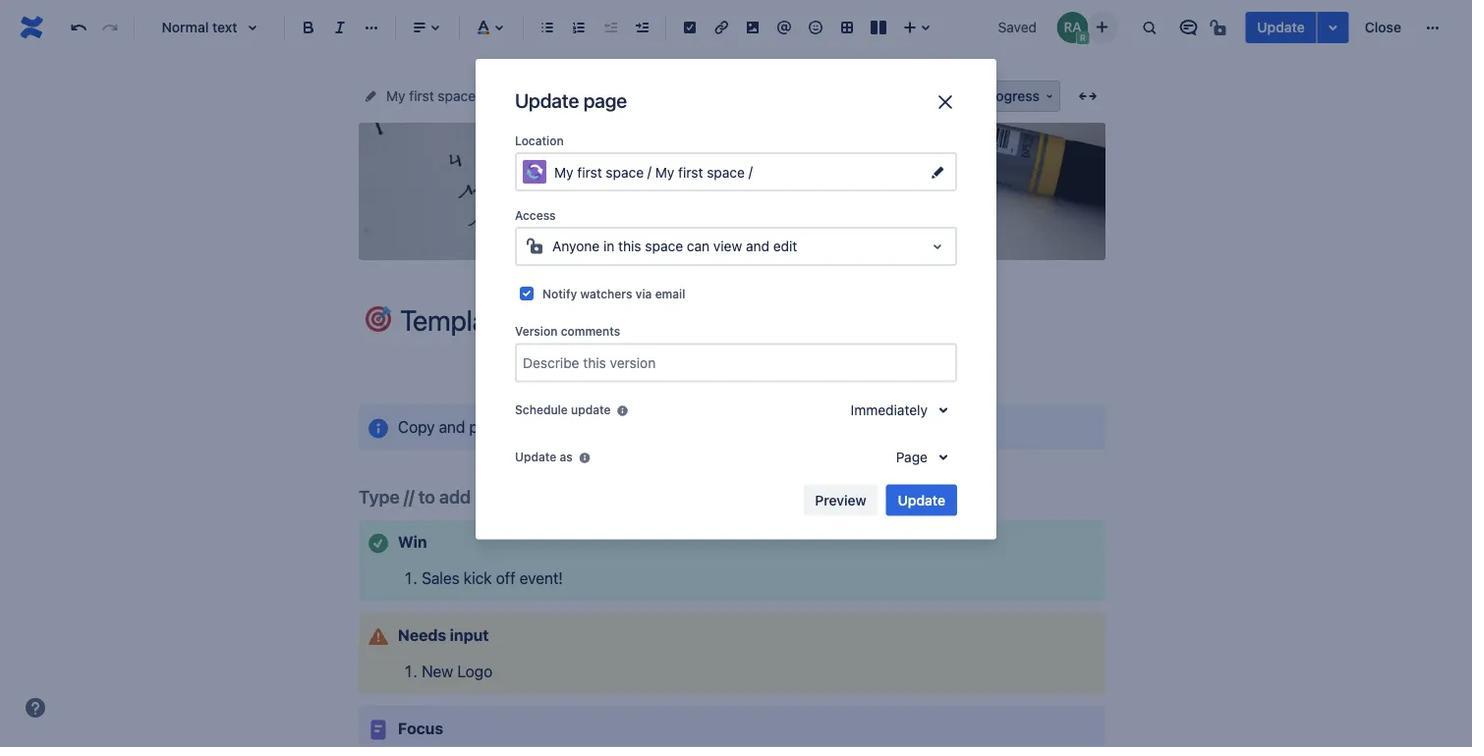 Task type: vqa. For each thing, say whether or not it's contained in the screenshot.
what's
no



Task type: describe. For each thing, give the bounding box(es) containing it.
first up can
[[678, 165, 703, 181]]

undo ⌘z image
[[67, 16, 90, 39]]

2 / from the left
[[749, 163, 753, 179]]

space down page
[[606, 165, 644, 181]]

page
[[896, 449, 928, 465]]

version
[[515, 325, 558, 339]]

numbered list ⌘⇧7 image
[[567, 16, 591, 39]]

0 vertical spatial this
[[618, 238, 641, 255]]

section
[[542, 418, 593, 437]]

input
[[450, 626, 489, 645]]

schedule update
[[515, 403, 611, 417]]

bullet list ⌘⇧8 image
[[536, 16, 559, 39]]

panel warning image
[[367, 625, 390, 649]]

Give this page a title text field
[[400, 305, 1106, 337]]

first down page
[[577, 165, 602, 181]]

page button
[[884, 442, 957, 473]]

action item image
[[678, 16, 702, 39]]

sales
[[422, 570, 460, 588]]

toggle schedule update dialog image
[[932, 398, 955, 422]]

comments
[[561, 325, 620, 339]]

anyone
[[552, 238, 600, 255]]

close button
[[1353, 12, 1413, 43]]

watchers
[[580, 287, 632, 301]]

immediately button
[[839, 395, 957, 426]]

first down the outdent ⇧tab image
[[597, 88, 621, 104]]

panel info image
[[367, 417, 390, 441]]

open image
[[926, 235, 949, 258]]

adjust update settings image
[[1321, 16, 1345, 39]]

saved
[[998, 19, 1037, 35]]

make page full-width image
[[1076, 85, 1100, 108]]

can
[[687, 238, 710, 255]]

new
[[422, 663, 453, 682]]

edit page location image
[[926, 160, 949, 184]]

access
[[515, 208, 556, 222]]

my first space / my first space /
[[554, 163, 756, 181]]

outdent ⇧tab image
[[598, 16, 622, 39]]

notify
[[542, 287, 577, 301]]

space left content
[[438, 88, 476, 104]]

Version comments field
[[517, 345, 955, 381]]

needs
[[398, 626, 446, 645]]

close
[[1365, 19, 1401, 35]]

version comments
[[515, 325, 620, 339]]

content
[[499, 88, 550, 104]]

italic ⌘i image
[[328, 16, 352, 39]]

immediately
[[851, 402, 928, 418]]

space down indent tab icon at left top
[[625, 88, 663, 104]]

focus
[[398, 719, 443, 738]]

new logo
[[422, 663, 492, 682]]

0 vertical spatial and
[[746, 238, 770, 255]]

toggle update as blog select image
[[932, 446, 955, 469]]

email
[[655, 287, 685, 301]]

preview button
[[803, 485, 878, 516]]

copy
[[398, 418, 435, 437]]

off
[[496, 570, 515, 588]]

notify watchers via email
[[542, 287, 685, 301]]

kick
[[464, 570, 492, 588]]

needs input
[[398, 626, 489, 645]]

no restrictions image
[[1208, 16, 1232, 39]]

each
[[621, 418, 655, 437]]

logo
[[457, 663, 492, 682]]

update page
[[515, 88, 627, 112]]

Main content area, start typing to enter text. text field
[[359, 367, 1106, 748]]

1 horizontal spatial update button
[[1245, 12, 1317, 43]]

win sales kick off event!
[[398, 533, 563, 588]]

layouts image
[[867, 16, 890, 39]]



Task type: locate. For each thing, give the bounding box(es) containing it.
0 horizontal spatial update button
[[886, 485, 957, 516]]

my up anyone in this space can view and edit
[[655, 165, 674, 181]]

table image
[[835, 16, 859, 39]]

location
[[515, 134, 564, 147]]

as
[[560, 451, 573, 464]]

my first space link down the outdent ⇧tab image
[[574, 85, 663, 108]]

and right copy
[[439, 418, 465, 437]]

my first space down the outdent ⇧tab image
[[574, 88, 663, 104]]

indent tab image
[[630, 16, 654, 39]]

win
[[398, 533, 427, 552]]

update up location
[[515, 88, 579, 112]]

update
[[571, 403, 611, 417]]

0 horizontal spatial and
[[439, 418, 465, 437]]

panel note image
[[367, 719, 390, 742]]

page
[[583, 88, 627, 112]]

add image, video, or file image
[[741, 16, 765, 39]]

this right in
[[618, 238, 641, 255]]

this down schedule
[[512, 418, 538, 437]]

my first space link
[[386, 85, 476, 108], [574, 85, 663, 108]]

space up view
[[707, 165, 745, 181]]

updating as a blog will move your content to the blog section of the selected space image
[[577, 451, 592, 466]]

in
[[603, 238, 615, 255]]

update
[[1257, 19, 1305, 35], [515, 88, 579, 112], [515, 451, 556, 464], [898, 492, 945, 509]]

event!
[[519, 570, 563, 588]]

preview
[[815, 492, 866, 509]]

and left edit
[[746, 238, 770, 255]]

copy and paste this section for each week.
[[398, 418, 700, 437]]

panel success image
[[367, 532, 390, 556]]

close publish modal image
[[934, 90, 957, 114]]

0 horizontal spatial /
[[648, 163, 652, 179]]

schedule
[[515, 403, 568, 417]]

1 my first space link from the left
[[386, 85, 476, 108]]

for
[[598, 418, 617, 437]]

and
[[746, 238, 770, 255], [439, 418, 465, 437]]

my
[[386, 88, 405, 104], [574, 88, 593, 104], [554, 165, 573, 181], [655, 165, 674, 181]]

week.
[[659, 418, 700, 437]]

view
[[713, 238, 742, 255]]

bold ⌘b image
[[297, 16, 320, 39]]

my first space right move this page icon
[[386, 88, 476, 104]]

0 horizontal spatial this
[[512, 418, 538, 437]]

2 my first space from the left
[[574, 88, 663, 104]]

1 / from the left
[[648, 163, 652, 179]]

update button down page popup button
[[886, 485, 957, 516]]

0 horizontal spatial my first space link
[[386, 85, 476, 108]]

update left as on the left of page
[[515, 451, 556, 464]]

link image
[[710, 16, 733, 39]]

1 horizontal spatial my first space
[[574, 88, 663, 104]]

2 my first space link from the left
[[574, 85, 663, 108]]

mention image
[[772, 16, 796, 39]]

space
[[438, 88, 476, 104], [625, 88, 663, 104], [606, 165, 644, 181], [707, 165, 745, 181], [645, 238, 683, 255]]

0 horizontal spatial my first space
[[386, 88, 476, 104]]

first
[[409, 88, 434, 104], [597, 88, 621, 104], [577, 165, 602, 181], [678, 165, 703, 181]]

1 vertical spatial this
[[512, 418, 538, 437]]

and inside main content area, start typing to enter text. text box
[[439, 418, 465, 437]]

update left adjust update settings icon
[[1257, 19, 1305, 35]]

my first space link right move this page icon
[[386, 85, 476, 108]]

0 vertical spatial update button
[[1245, 12, 1317, 43]]

emoji image
[[804, 16, 827, 39]]

first right move this page icon
[[409, 88, 434, 104]]

1 horizontal spatial and
[[746, 238, 770, 255]]

move this page image
[[363, 88, 378, 104]]

1 horizontal spatial my first space link
[[574, 85, 663, 108]]

1 horizontal spatial /
[[749, 163, 753, 179]]

this
[[618, 238, 641, 255], [512, 418, 538, 437]]

this inside main content area, start typing to enter text. text box
[[512, 418, 538, 437]]

1 vertical spatial and
[[439, 418, 465, 437]]

redo ⌘⇧z image
[[98, 16, 122, 39]]

ruby anderson image
[[1057, 12, 1088, 43]]

anyone in this space can view and edit
[[552, 238, 797, 255]]

my right move this page icon
[[386, 88, 405, 104]]

my first space
[[386, 88, 476, 104], [574, 88, 663, 104]]

space left can
[[645, 238, 683, 255]]

my right content
[[574, 88, 593, 104]]

1 vertical spatial update button
[[886, 485, 957, 516]]

update down page popup button
[[898, 492, 945, 509]]

/
[[648, 163, 652, 179], [749, 163, 753, 179]]

1 horizontal spatial this
[[618, 238, 641, 255]]

paste
[[469, 418, 508, 437]]

update button
[[1245, 12, 1317, 43], [886, 485, 957, 516]]

schedule your update for a future date. notifications will be sent when the page is updated image
[[615, 403, 631, 419]]

my down location
[[554, 165, 573, 181]]

update as
[[515, 451, 573, 464]]

confluence image
[[16, 12, 47, 43], [16, 12, 47, 43]]

content link
[[499, 85, 550, 108]]

via
[[636, 287, 652, 301]]

update button left adjust update settings icon
[[1245, 12, 1317, 43]]

edit
[[773, 238, 797, 255]]

1 my first space from the left
[[386, 88, 476, 104]]



